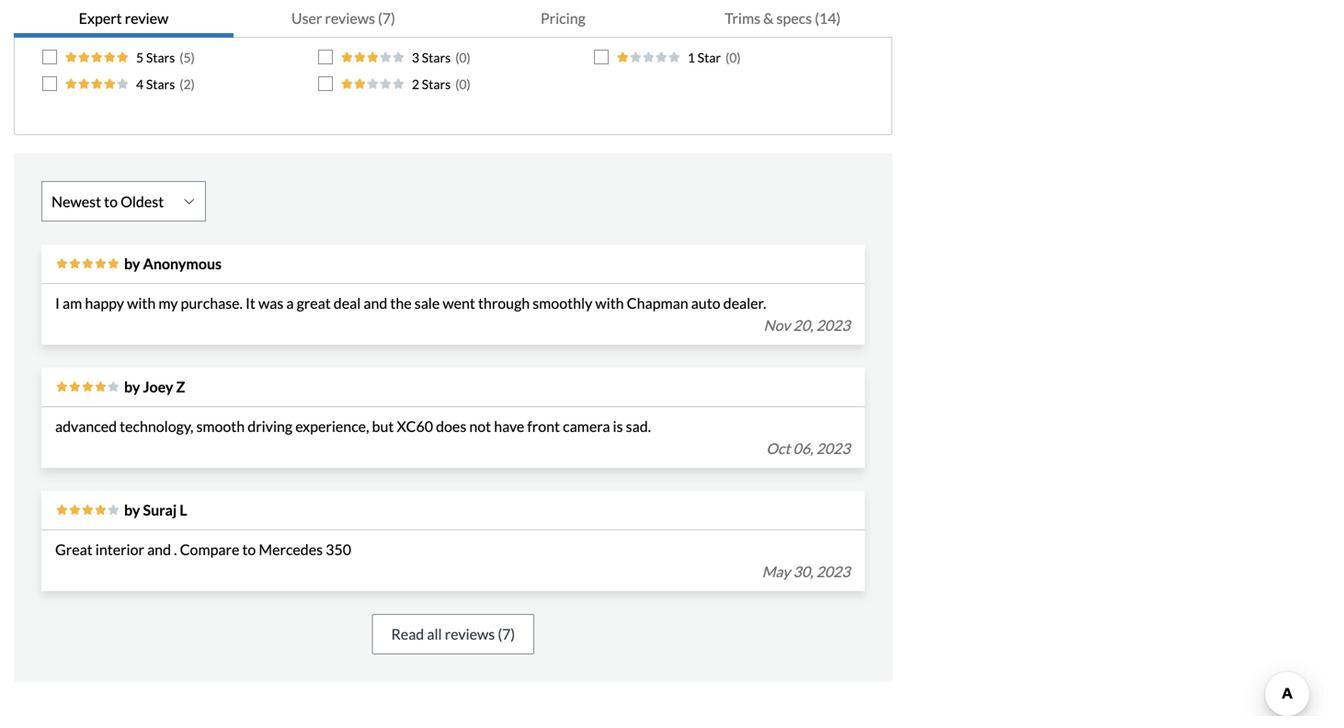 Task type: vqa. For each thing, say whether or not it's contained in the screenshot.
advanced at the bottom left
yes



Task type: describe. For each thing, give the bounding box(es) containing it.
read all reviews (7) button
[[372, 614, 534, 655]]

user rating:
[[42, 18, 119, 36]]

i
[[55, 294, 60, 312]]

specs
[[777, 9, 812, 27]]

) for 4 stars ( 2 )
[[191, 76, 195, 92]]

not
[[469, 418, 491, 435]]

4
[[136, 76, 144, 92]]

my
[[159, 294, 178, 312]]

chapman
[[627, 294, 688, 312]]

to
[[242, 541, 256, 559]]

all
[[427, 625, 442, 643]]

2023 inside "i am happy with my purchase. it was a great deal and the sale went through smoothly with chapman auto dealer. nov 20, 2023"
[[816, 316, 850, 334]]

advanced technology, smooth driving experience, but xc60 does not have front camera is sad. oct 06, 2023
[[55, 418, 850, 458]]

) for 1 star ( 0 )
[[737, 50, 741, 65]]

rating:
[[76, 18, 119, 36]]

driving
[[248, 418, 293, 435]]

20,
[[793, 316, 813, 334]]

review
[[125, 9, 169, 27]]

joey
[[143, 378, 173, 396]]

the
[[390, 294, 412, 312]]

by for by joey z
[[124, 378, 140, 396]]

sad.
[[626, 418, 651, 435]]

5 stars ( 5 )
[[136, 50, 195, 65]]

user for user reviews (7)
[[291, 9, 322, 27]]

1 star ( 0 )
[[688, 50, 741, 65]]

pricing tab
[[453, 0, 673, 38]]

smoothly
[[533, 294, 592, 312]]

have
[[494, 418, 524, 435]]

camera
[[563, 418, 610, 435]]

.
[[174, 541, 177, 559]]

( for 1 star
[[726, 50, 729, 65]]

purchase.
[[181, 294, 243, 312]]

expert review tab
[[14, 0, 234, 38]]

mercedes
[[259, 541, 323, 559]]

by for by anonymous
[[124, 255, 140, 273]]

went
[[443, 294, 475, 312]]

1 2 from the left
[[183, 76, 191, 92]]

is
[[613, 418, 623, 435]]

by suraj l
[[124, 501, 187, 519]]

4 stars ( 2 )
[[136, 76, 195, 92]]

advanced
[[55, 418, 117, 435]]

happy
[[85, 294, 124, 312]]

user reviews (7)
[[291, 9, 395, 27]]

reviews inside button
[[445, 625, 495, 643]]

350
[[326, 541, 351, 559]]

( for 4 stars
[[180, 76, 183, 92]]

compare
[[180, 541, 239, 559]]

may
[[762, 563, 790, 581]]

it
[[246, 294, 256, 312]]

read all reviews (7)
[[391, 625, 515, 643]]

2023 inside advanced technology, smooth driving experience, but xc60 does not have front camera is sad. oct 06, 2023
[[816, 440, 850, 458]]

2023 inside great interior and   . compare to mercedes 350 may 30, 2023
[[816, 563, 850, 581]]

(7) inside tab
[[378, 9, 395, 27]]

06,
[[793, 440, 813, 458]]

trims & specs (14)
[[725, 9, 841, 27]]

anonymous
[[143, 255, 222, 273]]

great
[[297, 294, 331, 312]]

and inside great interior and   . compare to mercedes 350 may 30, 2023
[[147, 541, 171, 559]]

by joey z
[[124, 378, 185, 396]]

) for 3 stars ( 0 )
[[467, 50, 471, 65]]

) for 2 stars ( 0 )
[[467, 76, 471, 92]]



Task type: locate. For each thing, give the bounding box(es) containing it.
5
[[136, 50, 144, 65], [183, 50, 191, 65]]

stars
[[146, 50, 175, 65], [422, 50, 451, 65], [146, 76, 175, 92], [422, 76, 451, 92]]

smooth
[[196, 418, 245, 435]]

and
[[364, 294, 387, 312], [147, 541, 171, 559]]

2023 right 30,
[[816, 563, 850, 581]]

1 horizontal spatial user
[[291, 9, 322, 27]]

) for 5 stars ( 5 )
[[191, 50, 195, 65]]

user inside tab
[[291, 9, 322, 27]]

stars for 4 stars
[[146, 76, 175, 92]]

stars right 4
[[146, 76, 175, 92]]

0 for 2 stars ( 0 )
[[459, 76, 467, 92]]

star
[[698, 50, 721, 65]]

front
[[527, 418, 560, 435]]

reviews inside tab
[[325, 9, 375, 27]]

user
[[291, 9, 322, 27], [42, 18, 73, 36]]

0 vertical spatial (7)
[[378, 9, 395, 27]]

2023 right 06,
[[816, 440, 850, 458]]

by anonymous
[[124, 255, 222, 273]]

( up 2 stars ( 0 )
[[455, 50, 459, 65]]

2
[[183, 76, 191, 92], [412, 76, 419, 92]]

was
[[258, 294, 283, 312]]

xc60
[[397, 418, 433, 435]]

by
[[124, 255, 140, 273], [124, 378, 140, 396], [124, 501, 140, 519]]

with left my
[[127, 294, 156, 312]]

does
[[436, 418, 466, 435]]

a
[[286, 294, 294, 312]]

0 horizontal spatial user
[[42, 18, 73, 36]]

stars for 3 stars
[[422, 50, 451, 65]]

0 for 3 stars ( 0 )
[[459, 50, 467, 65]]

) right star
[[737, 50, 741, 65]]

1
[[688, 50, 695, 65]]

trims
[[725, 9, 761, 27]]

1 by from the top
[[124, 255, 140, 273]]

0 horizontal spatial 2
[[183, 76, 191, 92]]

sale
[[414, 294, 440, 312]]

deal
[[334, 294, 361, 312]]

great
[[55, 541, 93, 559]]

2 2023 from the top
[[816, 440, 850, 458]]

0 horizontal spatial reviews
[[325, 9, 375, 27]]

1 horizontal spatial (7)
[[498, 625, 515, 643]]

trims & specs (14) tab
[[673, 0, 893, 38]]

1 horizontal spatial and
[[364, 294, 387, 312]]

2 down 5 stars ( 5 )
[[183, 76, 191, 92]]

by left 'suraj'
[[124, 501, 140, 519]]

expert
[[79, 9, 122, 27]]

1 vertical spatial and
[[147, 541, 171, 559]]

1 horizontal spatial 2
[[412, 76, 419, 92]]

( for 5 stars
[[180, 50, 183, 65]]

by left anonymous
[[124, 255, 140, 273]]

2 by from the top
[[124, 378, 140, 396]]

( down 5 stars ( 5 )
[[180, 76, 183, 92]]

0 horizontal spatial with
[[127, 294, 156, 312]]

experience,
[[295, 418, 369, 435]]

stars for 5 stars
[[146, 50, 175, 65]]

) down 5 stars ( 5 )
[[191, 76, 195, 92]]

1 2023 from the top
[[816, 316, 850, 334]]

)
[[191, 50, 195, 65], [467, 50, 471, 65], [737, 50, 741, 65], [191, 76, 195, 92], [467, 76, 471, 92]]

and left "the"
[[364, 294, 387, 312]]

auto
[[691, 294, 721, 312]]

reviews
[[325, 9, 375, 27], [445, 625, 495, 643]]

and left .
[[147, 541, 171, 559]]

by for by suraj l
[[124, 501, 140, 519]]

0 horizontal spatial and
[[147, 541, 171, 559]]

suraj
[[143, 501, 177, 519]]

3 2023 from the top
[[816, 563, 850, 581]]

( for 3 stars
[[455, 50, 459, 65]]

5 up 4 stars ( 2 )
[[183, 50, 191, 65]]

0 for 1 star ( 0 )
[[729, 50, 737, 65]]

tab list
[[14, 0, 893, 38]]

( right star
[[726, 50, 729, 65]]

nov
[[764, 316, 790, 334]]

( for 2 stars
[[455, 76, 459, 92]]

through
[[478, 294, 530, 312]]

) up 4 stars ( 2 )
[[191, 50, 195, 65]]

5 up 4
[[136, 50, 144, 65]]

0 vertical spatial 2023
[[816, 316, 850, 334]]

2 stars ( 0 )
[[412, 76, 471, 92]]

(
[[180, 50, 183, 65], [455, 50, 459, 65], [726, 50, 729, 65], [180, 76, 183, 92], [455, 76, 459, 92]]

by left joey
[[124, 378, 140, 396]]

great interior and   . compare to mercedes 350 may 30, 2023
[[55, 541, 850, 581]]

0 vertical spatial and
[[364, 294, 387, 312]]

2 5 from the left
[[183, 50, 191, 65]]

1 vertical spatial (7)
[[498, 625, 515, 643]]

0 vertical spatial by
[[124, 255, 140, 273]]

(7)
[[378, 9, 395, 27], [498, 625, 515, 643]]

but
[[372, 418, 394, 435]]

am
[[63, 294, 82, 312]]

30,
[[793, 563, 813, 581]]

0 down 3 stars ( 0 )
[[459, 76, 467, 92]]

0 up 2 stars ( 0 )
[[459, 50, 467, 65]]

z
[[176, 378, 185, 396]]

stars for 2 stars
[[422, 76, 451, 92]]

user reviews (7) tab
[[234, 0, 453, 38]]

stars right 3 on the top left of the page
[[422, 50, 451, 65]]

3 stars ( 0 )
[[412, 50, 471, 65]]

2 down 3 on the top left of the page
[[412, 76, 419, 92]]

tab list containing expert review
[[14, 0, 893, 38]]

l
[[180, 501, 187, 519]]

0 vertical spatial reviews
[[325, 9, 375, 27]]

user for user rating:
[[42, 18, 73, 36]]

i am happy with my purchase. it was a great deal and the sale went through smoothly with chapman auto dealer. nov 20, 2023
[[55, 294, 850, 334]]

) up 2 stars ( 0 )
[[467, 50, 471, 65]]

1 horizontal spatial reviews
[[445, 625, 495, 643]]

expert review
[[79, 9, 169, 27]]

2 with from the left
[[595, 294, 624, 312]]

0 right star
[[729, 50, 737, 65]]

with right smoothly
[[595, 294, 624, 312]]

0 horizontal spatial 5
[[136, 50, 144, 65]]

0 horizontal spatial (7)
[[378, 9, 395, 27]]

3
[[412, 50, 419, 65]]

read
[[391, 625, 424, 643]]

2 vertical spatial by
[[124, 501, 140, 519]]

pricing
[[541, 9, 586, 27]]

1 vertical spatial reviews
[[445, 625, 495, 643]]

2 vertical spatial 2023
[[816, 563, 850, 581]]

interior
[[95, 541, 144, 559]]

2023 right '20,' on the top of the page
[[816, 316, 850, 334]]

stars up 4 stars ( 2 )
[[146, 50, 175, 65]]

2023
[[816, 316, 850, 334], [816, 440, 850, 458], [816, 563, 850, 581]]

stars down 3 stars ( 0 )
[[422, 76, 451, 92]]

1 horizontal spatial with
[[595, 294, 624, 312]]

1 vertical spatial by
[[124, 378, 140, 396]]

( up 4 stars ( 2 )
[[180, 50, 183, 65]]

( down 3 stars ( 0 )
[[455, 76, 459, 92]]

1 horizontal spatial 5
[[183, 50, 191, 65]]

1 with from the left
[[127, 294, 156, 312]]

3 by from the top
[[124, 501, 140, 519]]

1 vertical spatial 2023
[[816, 440, 850, 458]]

dealer.
[[723, 294, 766, 312]]

0
[[459, 50, 467, 65], [729, 50, 737, 65], [459, 76, 467, 92]]

oct
[[766, 440, 790, 458]]

2 2 from the left
[[412, 76, 419, 92]]

&
[[763, 9, 774, 27]]

and inside "i am happy with my purchase. it was a great deal and the sale went through smoothly with chapman auto dealer. nov 20, 2023"
[[364, 294, 387, 312]]

technology,
[[120, 418, 193, 435]]

(7) inside button
[[498, 625, 515, 643]]

with
[[127, 294, 156, 312], [595, 294, 624, 312]]

1 5 from the left
[[136, 50, 144, 65]]

(14)
[[815, 9, 841, 27]]

) down 3 stars ( 0 )
[[467, 76, 471, 92]]



